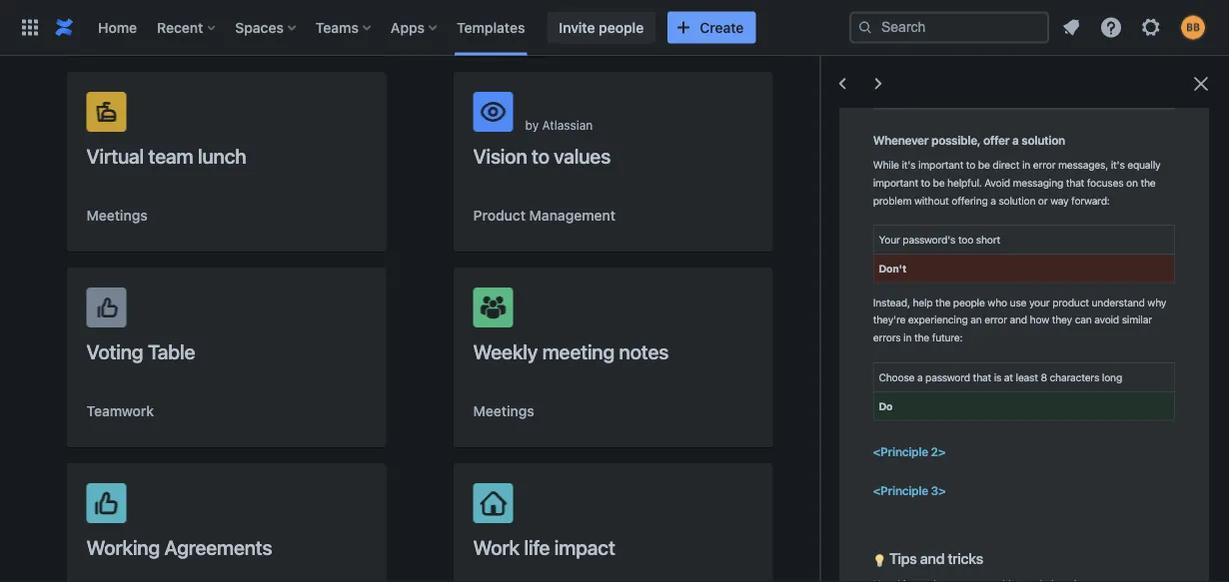 Task type: describe. For each thing, give the bounding box(es) containing it.
notes
[[619, 340, 669, 363]]

product management
[[473, 207, 616, 224]]

working
[[86, 536, 160, 559]]

working agreements
[[86, 536, 272, 559]]

table
[[148, 340, 195, 363]]

next template image
[[866, 72, 890, 96]]

invite people button
[[547, 11, 656, 43]]

work life impact
[[473, 536, 615, 559]]

recent
[[157, 19, 203, 35]]

product management button
[[473, 206, 616, 226]]

global element
[[12, 0, 849, 55]]

banner containing home
[[0, 0, 1229, 56]]

work life impact button
[[453, 464, 773, 583]]

voting table
[[86, 340, 195, 363]]

virtual team lunch
[[86, 144, 246, 167]]

people
[[599, 19, 644, 35]]

agreements
[[164, 536, 272, 559]]

weekly meeting notes
[[473, 340, 669, 363]]

team
[[148, 144, 193, 167]]

templates link
[[451, 11, 531, 43]]

product
[[473, 207, 526, 224]]

impact
[[554, 536, 615, 559]]

previous template image
[[830, 72, 854, 96]]

search image
[[857, 19, 873, 35]]

virtual
[[86, 144, 144, 167]]

meetings for virtual
[[86, 207, 148, 224]]



Task type: vqa. For each thing, say whether or not it's contained in the screenshot.
it
no



Task type: locate. For each thing, give the bounding box(es) containing it.
meetings for weekly
[[473, 403, 534, 420]]

to
[[532, 144, 549, 167]]

appswitcher icon image
[[18, 15, 42, 39]]

recent button
[[151, 11, 223, 43]]

meetings down virtual
[[86, 207, 148, 224]]

confluence image
[[52, 15, 76, 39], [52, 15, 76, 39]]

meetings button down virtual
[[86, 206, 148, 226]]

1 vertical spatial meetings
[[473, 403, 534, 420]]

spaces
[[235, 19, 284, 35]]

0 vertical spatial meetings button
[[86, 206, 148, 226]]

0 horizontal spatial meetings button
[[86, 206, 148, 226]]

values
[[554, 144, 611, 167]]

0 vertical spatial meetings
[[86, 207, 148, 224]]

teams button
[[310, 11, 379, 43]]

help icon image
[[1099, 15, 1123, 39]]

meetings down weekly
[[473, 403, 534, 420]]

1 horizontal spatial meetings
[[473, 403, 534, 420]]

templates
[[457, 19, 525, 35]]

banner
[[0, 0, 1229, 56]]

meetings button for virtual
[[86, 206, 148, 226]]

home
[[98, 19, 137, 35]]

teamwork button
[[86, 402, 154, 422]]

lunch
[[198, 144, 246, 167]]

teams
[[316, 19, 359, 35]]

spaces button
[[229, 11, 304, 43]]

apps button
[[385, 11, 445, 43]]

apps
[[391, 19, 425, 35]]

teamwork
[[86, 403, 154, 420]]

create button
[[668, 11, 756, 43]]

1 horizontal spatial meetings button
[[473, 402, 534, 422]]

meetings button for weekly
[[473, 402, 534, 422]]

weekly
[[473, 340, 538, 363]]

management
[[529, 207, 616, 224]]

invite people
[[559, 19, 644, 35]]

work
[[473, 536, 520, 559]]

working agreements button
[[66, 464, 386, 583]]

settings icon image
[[1139, 15, 1163, 39]]

vision to values
[[473, 144, 611, 167]]

atlassian
[[542, 118, 593, 132]]

vision
[[473, 144, 527, 167]]

meetings button
[[86, 206, 148, 226], [473, 402, 534, 422]]

by atlassian
[[525, 118, 593, 132]]

meetings
[[86, 207, 148, 224], [473, 403, 534, 420]]

create
[[700, 19, 744, 35]]

life
[[524, 536, 550, 559]]

by
[[525, 118, 539, 132]]

close image
[[1189, 72, 1213, 96]]

meeting
[[542, 340, 615, 363]]

0 horizontal spatial meetings
[[86, 207, 148, 224]]

notification icon image
[[1059, 15, 1083, 39]]

Search field
[[849, 11, 1049, 43]]

meetings button down weekly
[[473, 402, 534, 422]]

home link
[[92, 11, 143, 43]]

1 vertical spatial meetings button
[[473, 402, 534, 422]]

voting
[[86, 340, 143, 363]]

invite
[[559, 19, 595, 35]]



